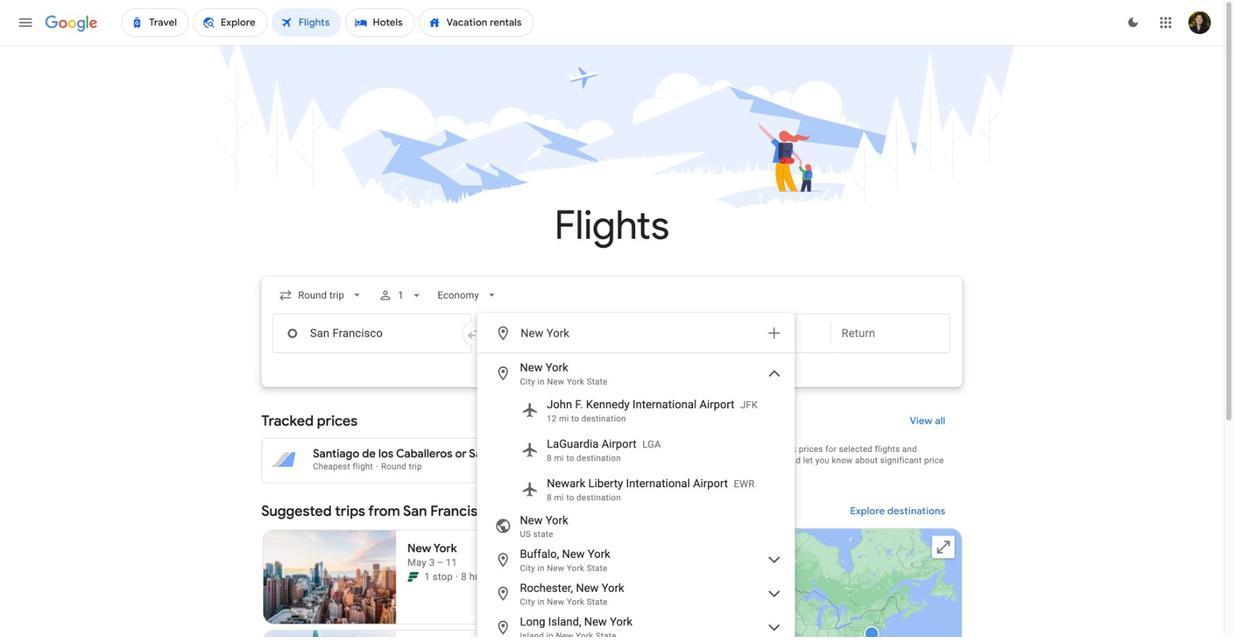 Task type: vqa. For each thing, say whether or not it's contained in the screenshot.
'enjoy'
no



Task type: locate. For each thing, give the bounding box(es) containing it.
None field
[[273, 279, 370, 312], [432, 279, 505, 312], [273, 279, 370, 312], [432, 279, 505, 312]]

change appearance image
[[1117, 6, 1151, 40]]

1 new york option from the top
[[478, 357, 795, 391]]

new york option up "john f. kennedy international airport (jfk)" option
[[478, 357, 795, 391]]

frontier image
[[408, 572, 419, 583]]

newark liberty international airport (ewr) option
[[478, 470, 795, 510]]

toggle nearby airports for long island, new york image
[[766, 620, 783, 637]]

new york option up buffalo, new york option at bottom
[[478, 510, 795, 543]]

169 US dollars text field
[[563, 603, 585, 616]]

Flight search field
[[250, 277, 974, 638]]

toggle nearby airports for buffalo, new york image
[[766, 552, 783, 569]]

new york option
[[478, 357, 795, 391], [478, 510, 795, 543]]

rochester, new york option
[[478, 577, 795, 611]]

0 vertical spatial new york option
[[478, 357, 795, 391]]

Return text field
[[842, 315, 940, 353]]

 image
[[456, 570, 458, 585]]

buffalo, new york option
[[478, 543, 795, 577]]

list box
[[478, 353, 795, 638]]

 image inside suggested trips from san francisco region
[[456, 570, 458, 585]]

Where from? text field
[[273, 314, 472, 353]]

1 vertical spatial new york option
[[478, 510, 795, 543]]

351 US dollars text field
[[571, 447, 595, 462]]



Task type: describe. For each thing, give the bounding box(es) containing it.
long island, new york option
[[478, 611, 795, 638]]

enter your destination dialog
[[477, 313, 795, 638]]

Departure text field
[[722, 315, 820, 353]]

destination, select multiple airports image
[[766, 325, 783, 342]]

Where to?  text field
[[520, 317, 758, 351]]

2 new york option from the top
[[478, 510, 795, 543]]

main menu image
[[17, 14, 34, 31]]

suggested trips from san francisco region
[[262, 495, 963, 638]]

list box inside enter your destination dialog
[[478, 353, 795, 638]]

toggle nearby airports for new york image
[[766, 365, 783, 382]]

407 US dollars text field
[[572, 460, 595, 472]]

tracked prices region
[[262, 404, 963, 484]]

john f. kennedy international airport (jfk) option
[[478, 391, 795, 430]]

toggle nearby airports for rochester, new york image
[[766, 586, 783, 603]]

laguardia airport (lga) option
[[478, 430, 795, 470]]



